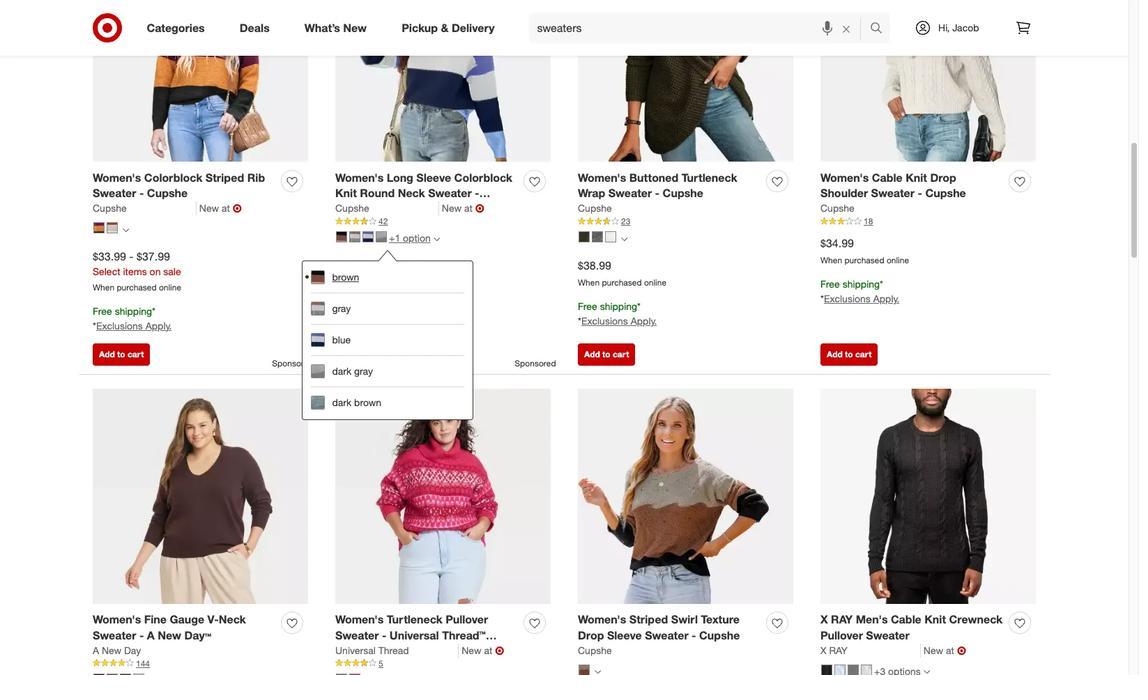 Task type: describe. For each thing, give the bounding box(es) containing it.
add to cart button for $33.99 - $37.99
[[93, 344, 150, 366]]

- inside "women's turtleneck pullover sweater - universal thread™ jacquard"
[[382, 629, 387, 643]]

women's long sleeve colorblock knit round neck sweater - cupshe
[[335, 171, 513, 216]]

cart for $34.99 - $35.99
[[370, 349, 387, 360]]

new up all colors + 3 more colors element
[[924, 645, 943, 657]]

add for $33.99 - $37.99
[[99, 349, 115, 360]]

add to cart for $33.99 - $37.99
[[99, 349, 144, 360]]

a new day link
[[93, 644, 141, 658]]

light blue image
[[133, 674, 144, 676]]

What can we help you find? suggestions appear below search field
[[529, 13, 874, 43]]

x ray link
[[821, 644, 921, 658]]

exclusions for exclusions apply. link under $38.99 when purchased online
[[581, 315, 628, 327]]

dark gray image
[[376, 231, 387, 243]]

gray image for $34.99
[[349, 231, 360, 243]]

crewneck
[[949, 613, 1003, 627]]

striped inside women's colorblock striped rib sweater - cupshe
[[206, 171, 244, 184]]

cable inside x ray men's cable knit crewneck pullover sweater
[[891, 613, 922, 627]]

gauge
[[170, 613, 204, 627]]

add for $34.99 - $35.99
[[342, 349, 358, 360]]

purchased inside $33.99 - $37.99 select items on sale when purchased online
[[117, 282, 157, 293]]

jacquard
[[335, 645, 385, 659]]

$35.99
[[379, 259, 413, 273]]

ray for x ray
[[829, 645, 848, 657]]

23
[[621, 216, 631, 227]]

when inside $34.99 when purchased online
[[821, 255, 842, 266]]

blue link
[[311, 324, 465, 356]]

¬ for x ray men's cable knit crewneck pullover sweater
[[957, 644, 966, 658]]

sweater inside "women's turtleneck pullover sweater - universal thread™ jacquard"
[[335, 629, 379, 643]]

new inside women's fine gauge v-neck sweater - a new day™
[[158, 629, 181, 643]]

$38.99
[[578, 259, 611, 273]]

¬ for women's colorblock striped rib sweater - cupshe
[[233, 202, 242, 216]]

1 vertical spatial all colors element
[[621, 235, 628, 243]]

women's long sleeve colorblock knit round neck sweater - cupshe link
[[335, 170, 518, 216]]

universal thread
[[335, 645, 409, 657]]

free for exclusions apply. link below $34.99 when purchased online
[[821, 278, 840, 290]]

free for exclusions apply. link under 'items'
[[93, 305, 112, 317]]

exclusions for exclusions apply. link under 'items'
[[96, 320, 143, 332]]

new at ¬ for men's
[[924, 644, 966, 658]]

cupshe link up multi icon
[[578, 644, 612, 658]]

* inside free shipping * exclusions apply.
[[335, 315, 339, 327]]

dark for dark gray
[[332, 366, 352, 377]]

dark gray
[[332, 366, 373, 377]]

all colors image
[[123, 227, 129, 233]]

purchased inside $34.99 when purchased online
[[845, 255, 885, 266]]

+1 option button
[[330, 228, 446, 250]]

thread
[[378, 645, 409, 657]]

universal inside "link"
[[335, 645, 376, 657]]

a new day
[[93, 645, 141, 657]]

39144 black image
[[821, 665, 833, 676]]

¬ for women's turtleneck pullover sweater - universal thread™ jacquard
[[495, 644, 504, 658]]

x for x ray men's cable knit crewneck pullover sweater
[[821, 613, 828, 627]]

$38.99 when purchased online
[[578, 259, 667, 288]]

neck inside women's long sleeve colorblock knit round neck sweater - cupshe
[[398, 186, 425, 200]]

to for $38.99
[[602, 349, 611, 360]]

shoulder
[[821, 186, 868, 200]]

18 link
[[821, 216, 1036, 228]]

drop inside women's cable knit drop shoulder sweater - cupshe
[[930, 171, 957, 184]]

when inside $33.99 - $37.99 select items on sale when purchased online
[[93, 282, 114, 293]]

purchased inside "$34.99 - $35.99 when purchased online"
[[359, 278, 399, 288]]

wrap
[[578, 186, 605, 200]]

universal inside "women's turtleneck pullover sweater - universal thread™ jacquard"
[[390, 629, 439, 643]]

search
[[864, 22, 897, 36]]

free for exclusions apply. link above blue
[[335, 301, 355, 312]]

free for exclusions apply. link under $38.99 when purchased online
[[578, 301, 597, 312]]

at for x ray men's cable knit crewneck pullover sweater
[[946, 645, 954, 657]]

add to cart button for $34.99
[[821, 344, 878, 366]]

cart for $34.99
[[856, 349, 872, 360]]

online inside $33.99 - $37.99 select items on sale when purchased online
[[159, 282, 181, 293]]

women's for women's long sleeve colorblock knit round neck sweater - cupshe
[[335, 171, 384, 184]]

- inside $33.99 - $37.99 select items on sale when purchased online
[[129, 250, 134, 264]]

sleeve inside women's long sleeve colorblock knit round neck sweater - cupshe
[[416, 171, 451, 184]]

brown image
[[107, 222, 118, 233]]

new down women's colorblock striped rib sweater - cupshe link
[[199, 202, 219, 214]]

colorblock inside women's long sleeve colorblock knit round neck sweater - cupshe
[[454, 171, 513, 184]]

pickup
[[402, 21, 438, 35]]

39144-heather grey image
[[848, 665, 859, 676]]

brown link
[[311, 262, 465, 293]]

x for x ray
[[821, 645, 827, 657]]

exclusions apply. link down $38.99 when purchased online
[[581, 315, 657, 327]]

online inside "$34.99 - $35.99 when purchased online"
[[402, 278, 424, 288]]

sale
[[163, 266, 181, 278]]

long
[[387, 171, 413, 184]]

categories link
[[135, 13, 222, 43]]

$33.99
[[93, 250, 126, 264]]

cream jacquard image
[[336, 674, 347, 676]]

to for $34.99
[[845, 349, 853, 360]]

pickup & delivery link
[[390, 13, 512, 43]]

exclusions for exclusions apply. link below $34.99 when purchased online
[[824, 293, 871, 305]]

knit inside women's cable knit drop shoulder sweater - cupshe
[[906, 171, 927, 184]]

items
[[123, 266, 147, 278]]

hi,
[[939, 22, 950, 33]]

texture
[[701, 613, 740, 627]]

select
[[93, 266, 120, 278]]

$34.99 when purchased online
[[821, 237, 909, 266]]

what's new
[[305, 21, 367, 35]]

at for women's turtleneck pullover sweater - universal thread™ jacquard
[[484, 645, 492, 657]]

sweater inside x ray men's cable knit crewneck pullover sweater
[[866, 629, 910, 643]]

gray link
[[311, 293, 465, 324]]

multi image
[[579, 665, 590, 676]]

green image
[[579, 231, 590, 243]]

5 link
[[335, 658, 551, 670]]

purchased inside $38.99 when purchased online
[[602, 278, 642, 288]]

women's fine gauge v-neck sweater - a new day™ link
[[93, 612, 275, 644]]

women's colorblock striped rib sweater - cupshe link
[[93, 170, 275, 202]]

+1 option
[[389, 232, 431, 244]]

new right what's in the top left of the page
[[343, 21, 367, 35]]

at for women's long sleeve colorblock knit round neck sweater - cupshe
[[464, 202, 473, 214]]

swirl
[[671, 613, 698, 627]]

brown image
[[336, 231, 347, 243]]

universal thread link
[[335, 644, 459, 658]]

- inside women's buttoned turtleneck wrap sweater - cupshe
[[655, 186, 660, 200]]

neck inside women's fine gauge v-neck sweater - a new day™
[[219, 613, 246, 627]]

women's buttoned turtleneck wrap sweater - cupshe link
[[578, 170, 761, 202]]

women's for women's buttoned turtleneck wrap sweater - cupshe
[[578, 171, 626, 184]]

women's striped swirl texture drop sleeve sweater - cupshe
[[578, 613, 740, 643]]

women's cable knit drop shoulder sweater - cupshe
[[821, 171, 966, 200]]

sweater inside women's fine gauge v-neck sweater - a new day™
[[93, 629, 136, 643]]

v-
[[207, 613, 219, 627]]

cupshe link down the 'wrap'
[[578, 202, 612, 216]]

at for women's colorblock striped rib sweater - cupshe
[[222, 202, 230, 214]]

x ray men's cable knit crewneck pullover sweater
[[821, 613, 1003, 643]]

42
[[379, 216, 388, 227]]

when inside $38.99 when purchased online
[[578, 278, 600, 288]]

apply. for exclusions apply. link under 'items'
[[146, 320, 172, 332]]

new at ¬ for striped
[[199, 202, 242, 216]]

42 link
[[335, 216, 551, 228]]

men's
[[856, 613, 888, 627]]

all colors + 3 more colors image
[[924, 670, 930, 676]]

5
[[379, 659, 383, 669]]

cupshe link down the shoulder
[[821, 202, 855, 216]]

cupshe inside women's long sleeve colorblock knit round neck sweater - cupshe
[[335, 202, 376, 216]]

x ray men's cable knit crewneck pullover sweater link
[[821, 612, 1003, 644]]

pink jacquard image
[[349, 674, 360, 676]]

&
[[441, 21, 449, 35]]

add to cart button for $34.99 - $35.99
[[335, 344, 393, 366]]

gray inside 'dark gray' "link"
[[354, 366, 373, 377]]

exclusions apply. link down 'items'
[[96, 320, 172, 332]]

- inside women's long sleeve colorblock knit round neck sweater - cupshe
[[475, 186, 479, 200]]

women's colorblock striped rib sweater - cupshe
[[93, 171, 265, 200]]

new up 42 'link'
[[442, 202, 462, 214]]

- inside women's fine gauge v-neck sweater - a new day™
[[139, 629, 144, 643]]

all colors + 3 more colors element
[[924, 668, 930, 676]]

women's for women's turtleneck pullover sweater - universal thread™ jacquard
[[335, 613, 384, 627]]

option
[[403, 232, 431, 244]]

ray for x ray men's cable knit crewneck pullover sweater
[[831, 613, 853, 627]]

turtleneck inside women's buttoned turtleneck wrap sweater - cupshe
[[682, 171, 737, 184]]

144 link
[[93, 658, 308, 670]]

blue image
[[363, 231, 374, 243]]

exclusions inside free shipping * exclusions apply.
[[339, 315, 385, 327]]



Task type: locate. For each thing, give the bounding box(es) containing it.
purchased down '18'
[[845, 255, 885, 266]]

1 vertical spatial sleeve
[[607, 629, 642, 643]]

2 add from the left
[[342, 349, 358, 360]]

day™
[[184, 629, 211, 643]]

knit up 18 link
[[906, 171, 927, 184]]

apply. for exclusions apply. link under $38.99 when purchased online
[[631, 315, 657, 327]]

sleeve
[[416, 171, 451, 184], [607, 629, 642, 643]]

all colors image for middle all colors element
[[621, 236, 628, 242]]

women's for women's fine gauge v-neck sweater - a new day™
[[93, 613, 141, 627]]

dark brown image
[[120, 674, 131, 676]]

1 horizontal spatial turtleneck
[[682, 171, 737, 184]]

online down 23 link
[[644, 278, 667, 288]]

blue
[[332, 334, 351, 346]]

1 vertical spatial dark
[[332, 397, 352, 409]]

0 horizontal spatial free shipping * * exclusions apply.
[[93, 305, 172, 332]]

neck down long
[[398, 186, 425, 200]]

gray up blue
[[332, 303, 351, 315]]

pullover
[[446, 613, 488, 627], [821, 629, 863, 643]]

2 to from the left
[[360, 349, 368, 360]]

1 add from the left
[[99, 349, 115, 360]]

add for $38.99
[[584, 349, 600, 360]]

0 vertical spatial drop
[[930, 171, 957, 184]]

turtleneck up 23 link
[[682, 171, 737, 184]]

apply. down the brown link
[[388, 315, 414, 327]]

$34.99 down brown icon
[[335, 259, 369, 273]]

women's fine gauge v-neck sweater - a new day™ image
[[93, 389, 308, 604], [93, 389, 308, 604]]

free inside free shipping * exclusions apply.
[[335, 301, 355, 312]]

¬ for women's long sleeve colorblock knit round neck sweater - cupshe
[[475, 202, 485, 216]]

2 add to cart button from the left
[[335, 344, 393, 366]]

when down the shoulder
[[821, 255, 842, 266]]

purchased down the $35.99
[[359, 278, 399, 288]]

cable
[[872, 171, 903, 184], [891, 613, 922, 627]]

neck right 'gauge'
[[219, 613, 246, 627]]

free shipping * exclusions apply.
[[335, 301, 414, 327]]

free shipping * * exclusions apply. down 'items'
[[93, 305, 172, 332]]

all colors image for all colors element associated with striped
[[595, 670, 601, 676]]

dark for dark brown
[[332, 397, 352, 409]]

cupshe link
[[93, 202, 196, 216], [335, 202, 439, 216], [578, 202, 612, 216], [821, 202, 855, 216], [578, 644, 612, 658]]

39144-lilac hint image
[[861, 665, 872, 676]]

2 sponsored from the left
[[515, 359, 556, 369]]

x ray
[[821, 645, 848, 657]]

online inside $38.99 when purchased online
[[644, 278, 667, 288]]

free down select
[[93, 305, 112, 317]]

0 horizontal spatial sleeve
[[416, 171, 451, 184]]

women's inside women's long sleeve colorblock knit round neck sweater - cupshe
[[335, 171, 384, 184]]

to for $34.99 - $35.99
[[360, 349, 368, 360]]

striped
[[206, 171, 244, 184], [630, 613, 668, 627]]

sleeve inside women's striped swirl texture drop sleeve sweater - cupshe
[[607, 629, 642, 643]]

0 vertical spatial turtleneck
[[682, 171, 737, 184]]

0 vertical spatial knit
[[906, 171, 927, 184]]

23 link
[[578, 216, 793, 228]]

1 vertical spatial ray
[[829, 645, 848, 657]]

gray image
[[349, 231, 360, 243], [592, 231, 603, 243]]

free shipping * * exclusions apply.
[[821, 278, 900, 305], [578, 301, 657, 327], [93, 305, 172, 332]]

+1
[[389, 232, 400, 244]]

apply. inside free shipping * exclusions apply.
[[388, 315, 414, 327]]

0 vertical spatial $34.99
[[821, 237, 854, 251]]

apply. down $38.99 when purchased online
[[631, 315, 657, 327]]

3 add to cart button from the left
[[578, 344, 635, 366]]

sweater up jacquard
[[335, 629, 379, 643]]

dark brown
[[332, 397, 381, 409]]

0 horizontal spatial all colors element
[[123, 225, 129, 234]]

turtleneck
[[682, 171, 737, 184], [387, 613, 443, 627]]

1 to from the left
[[117, 349, 125, 360]]

purchased
[[845, 255, 885, 266], [359, 278, 399, 288], [602, 278, 642, 288], [117, 282, 157, 293]]

new at ¬ for sleeve
[[442, 202, 485, 216]]

shipping down 'items'
[[115, 305, 152, 317]]

1 horizontal spatial neck
[[398, 186, 425, 200]]

exclusions down $38.99 when purchased online
[[581, 315, 628, 327]]

women's up round
[[335, 171, 384, 184]]

hi, jacob
[[939, 22, 979, 33]]

universal up the pink jacquard icon
[[335, 645, 376, 657]]

brown down dark gray
[[354, 397, 381, 409]]

1 vertical spatial x
[[821, 645, 827, 657]]

brown down brown icon
[[332, 271, 359, 283]]

$34.99 - $35.99 when purchased online
[[335, 259, 424, 288]]

0 horizontal spatial turtleneck
[[387, 613, 443, 627]]

free shipping * * exclusions apply. down $38.99 when purchased online
[[578, 301, 657, 327]]

1 add to cart from the left
[[99, 349, 144, 360]]

1 horizontal spatial universal
[[390, 629, 439, 643]]

women's cable knit drop shoulder sweater - cupshe image
[[821, 0, 1036, 162], [821, 0, 1036, 162]]

a up black icon
[[93, 645, 99, 657]]

exclusions apply. link down $34.99 when purchased online
[[824, 293, 900, 305]]

new down the fine
[[158, 629, 181, 643]]

cupshe link up 42
[[335, 202, 439, 216]]

2 vertical spatial all colors element
[[595, 668, 601, 676]]

144
[[136, 659, 150, 669]]

pullover up thread™
[[446, 613, 488, 627]]

free down $38.99
[[578, 301, 597, 312]]

striped inside women's striped swirl texture drop sleeve sweater - cupshe
[[630, 613, 668, 627]]

women's colorblock striped rib sweater - cupshe image
[[93, 0, 308, 162], [93, 0, 308, 162]]

exclusions up blue
[[339, 315, 385, 327]]

drop
[[930, 171, 957, 184], [578, 629, 604, 643]]

pickup & delivery
[[402, 21, 495, 35]]

shipping for exclusions apply. link above blue
[[357, 301, 395, 312]]

1 horizontal spatial free shipping * * exclusions apply.
[[578, 301, 657, 327]]

1 vertical spatial pullover
[[821, 629, 863, 643]]

¬
[[233, 202, 242, 216], [475, 202, 485, 216], [495, 644, 504, 658], [957, 644, 966, 658]]

delivery
[[452, 21, 495, 35]]

knit for x ray men's cable knit crewneck pullover sweater
[[925, 613, 946, 627]]

18
[[864, 216, 873, 227]]

39144-cashmere blue image
[[835, 665, 846, 676]]

all colors element for striped
[[595, 668, 601, 676]]

add to cart
[[99, 349, 144, 360], [342, 349, 387, 360], [584, 349, 629, 360], [827, 349, 872, 360]]

free shipping * * exclusions apply. for $34.99
[[821, 278, 900, 305]]

women's striped swirl texture drop sleeve sweater - cupshe image
[[578, 389, 793, 604], [578, 389, 793, 604]]

gray image left blue image
[[349, 231, 360, 243]]

ray inside x ray men's cable knit crewneck pullover sweater
[[831, 613, 853, 627]]

multicolored image
[[93, 222, 105, 233]]

0 horizontal spatial pullover
[[446, 613, 488, 627]]

1 vertical spatial all colors image
[[595, 670, 601, 676]]

0 horizontal spatial sponsored
[[272, 359, 313, 369]]

$34.99 for -
[[335, 259, 369, 273]]

colorblock inside women's colorblock striped rib sweater - cupshe
[[144, 171, 202, 184]]

at down women's colorblock striped rib sweater - cupshe link
[[222, 202, 230, 214]]

fine
[[144, 613, 167, 627]]

ray up 39144-cashmere blue 'image'
[[829, 645, 848, 657]]

1 horizontal spatial gray
[[354, 366, 373, 377]]

1 vertical spatial turtleneck
[[387, 613, 443, 627]]

buttoned
[[630, 171, 679, 184]]

$37.99
[[137, 250, 170, 264]]

apply. down on
[[146, 320, 172, 332]]

1 gray image from the left
[[349, 231, 360, 243]]

a inside women's fine gauge v-neck sweater - a new day™
[[147, 629, 155, 643]]

women's up the 'wrap'
[[578, 171, 626, 184]]

new at ¬ for pullover
[[462, 644, 504, 658]]

0 vertical spatial sleeve
[[416, 171, 451, 184]]

at up 42 'link'
[[464, 202, 473, 214]]

- inside women's colorblock striped rib sweater - cupshe
[[139, 186, 144, 200]]

$34.99 for when
[[821, 237, 854, 251]]

0 vertical spatial pullover
[[446, 613, 488, 627]]

0 horizontal spatial $34.99
[[335, 259, 369, 273]]

- inside women's striped swirl texture drop sleeve sweater - cupshe
[[692, 629, 696, 643]]

sweater down swirl
[[645, 629, 689, 643]]

shipping down $38.99 when purchased online
[[600, 301, 637, 312]]

1 vertical spatial drop
[[578, 629, 604, 643]]

cart
[[128, 349, 144, 360], [370, 349, 387, 360], [613, 349, 629, 360], [856, 349, 872, 360]]

dark inside "link"
[[332, 366, 352, 377]]

sweater up the 23
[[608, 186, 652, 200]]

women's long sleeve colorblock knit round neck sweater - cupshe image
[[335, 0, 551, 162], [335, 0, 551, 162]]

0 vertical spatial gray
[[332, 303, 351, 315]]

pullover inside x ray men's cable knit crewneck pullover sweater
[[821, 629, 863, 643]]

free shipping * * exclusions apply. for $38.99
[[578, 301, 657, 327]]

2 horizontal spatial free shipping * * exclusions apply.
[[821, 278, 900, 305]]

1 horizontal spatial sleeve
[[607, 629, 642, 643]]

1 horizontal spatial pullover
[[821, 629, 863, 643]]

cable inside women's cable knit drop shoulder sweater - cupshe
[[872, 171, 903, 184]]

0 vertical spatial a
[[147, 629, 155, 643]]

0 horizontal spatial drop
[[578, 629, 604, 643]]

1 vertical spatial brown
[[354, 397, 381, 409]]

2 cart from the left
[[370, 349, 387, 360]]

all colors + 1 more colors element
[[434, 235, 440, 243]]

women's inside "women's turtleneck pullover sweater - universal thread™ jacquard"
[[335, 613, 384, 627]]

sweater down men's at the right bottom
[[866, 629, 910, 643]]

0 horizontal spatial gray
[[332, 303, 351, 315]]

0 horizontal spatial neck
[[219, 613, 246, 627]]

at down crewneck
[[946, 645, 954, 657]]

add to cart button for $38.99
[[578, 344, 635, 366]]

rib
[[247, 171, 265, 184]]

gray image for $38.99
[[592, 231, 603, 243]]

brown inside dark brown link
[[354, 397, 381, 409]]

gray image left white image
[[592, 231, 603, 243]]

women's buttoned turtleneck wrap sweater - cupshe image
[[578, 0, 793, 162], [578, 0, 793, 162]]

free
[[821, 278, 840, 290], [335, 301, 355, 312], [578, 301, 597, 312], [93, 305, 112, 317]]

women's for women's colorblock striped rib sweater - cupshe
[[93, 171, 141, 184]]

add to cart for $38.99
[[584, 349, 629, 360]]

day
[[124, 645, 141, 657]]

women's inside women's colorblock striped rib sweater - cupshe
[[93, 171, 141, 184]]

1 vertical spatial universal
[[335, 645, 376, 657]]

2 horizontal spatial all colors element
[[621, 235, 628, 243]]

knit inside women's long sleeve colorblock knit round neck sweater - cupshe
[[335, 186, 357, 200]]

- inside "$34.99 - $35.99 when purchased online"
[[372, 259, 376, 273]]

0 vertical spatial universal
[[390, 629, 439, 643]]

shipping inside free shipping * exclusions apply.
[[357, 301, 395, 312]]

3 add from the left
[[584, 349, 600, 360]]

when down $38.99
[[578, 278, 600, 288]]

women's striped swirl texture drop sleeve sweater - cupshe link
[[578, 612, 761, 644]]

2 vertical spatial knit
[[925, 613, 946, 627]]

knit for women's long sleeve colorblock knit round neck sweater - cupshe
[[335, 186, 357, 200]]

1 vertical spatial neck
[[219, 613, 246, 627]]

add for $34.99
[[827, 349, 843, 360]]

sweater up brown image
[[93, 186, 136, 200]]

1 horizontal spatial colorblock
[[454, 171, 513, 184]]

1 vertical spatial cable
[[891, 613, 922, 627]]

women's inside women's fine gauge v-neck sweater - a new day™
[[93, 613, 141, 627]]

a
[[147, 629, 155, 643], [93, 645, 99, 657]]

to for $33.99 - $37.99
[[117, 349, 125, 360]]

all colors image right multi icon
[[595, 670, 601, 676]]

1 vertical spatial gray
[[354, 366, 373, 377]]

women's inside women's buttoned turtleneck wrap sweater - cupshe
[[578, 171, 626, 184]]

x ray men's cable knit crewneck pullover sweater image
[[821, 389, 1036, 604], [821, 389, 1036, 604]]

3 to from the left
[[602, 349, 611, 360]]

new down thread™
[[462, 645, 481, 657]]

0 horizontal spatial colorblock
[[144, 171, 202, 184]]

cupshe inside women's buttoned turtleneck wrap sweater - cupshe
[[663, 186, 703, 200]]

ray left men's at the right bottom
[[831, 613, 853, 627]]

what's new link
[[293, 13, 384, 43]]

gray up dark brown
[[354, 366, 373, 377]]

turtleneck inside "women's turtleneck pullover sweater - universal thread™ jacquard"
[[387, 613, 443, 627]]

0 horizontal spatial all colors image
[[595, 670, 601, 676]]

1 horizontal spatial all colors element
[[595, 668, 601, 676]]

1 cart from the left
[[128, 349, 144, 360]]

1 horizontal spatial all colors image
[[621, 236, 628, 242]]

when up free shipping * exclusions apply.
[[335, 278, 357, 288]]

sponsored for $34.99 - $35.99
[[515, 359, 556, 369]]

4 add from the left
[[827, 349, 843, 360]]

3 cart from the left
[[613, 349, 629, 360]]

4 cart from the left
[[856, 349, 872, 360]]

on
[[150, 266, 161, 278]]

new left day
[[102, 645, 121, 657]]

cupshe inside women's striped swirl texture drop sleeve sweater - cupshe
[[699, 629, 740, 643]]

sweater inside women's striped swirl texture drop sleeve sweater - cupshe
[[645, 629, 689, 643]]

online down 18 link
[[887, 255, 909, 266]]

gray inside gray link
[[332, 303, 351, 315]]

0 vertical spatial dark
[[332, 366, 352, 377]]

exclusions apply. link
[[824, 293, 900, 305], [339, 315, 414, 327], [581, 315, 657, 327], [96, 320, 172, 332]]

- inside women's cable knit drop shoulder sweater - cupshe
[[918, 186, 922, 200]]

4 add to cart from the left
[[827, 349, 872, 360]]

exclusions down $34.99 when purchased online
[[824, 293, 871, 305]]

add to cart for $34.99 - $35.99
[[342, 349, 387, 360]]

white image
[[605, 231, 616, 243]]

thread™
[[442, 629, 486, 643]]

sweater up 42 'link'
[[428, 186, 472, 200]]

brown inside the brown link
[[332, 271, 359, 283]]

all colors image right white image
[[621, 236, 628, 242]]

all colors element
[[123, 225, 129, 234], [621, 235, 628, 243], [595, 668, 601, 676]]

drop up multi icon
[[578, 629, 604, 643]]

brown image
[[107, 674, 118, 676]]

add to cart for $34.99
[[827, 349, 872, 360]]

0 vertical spatial ray
[[831, 613, 853, 627]]

women's up jacquard
[[335, 613, 384, 627]]

what's
[[305, 21, 340, 35]]

cart for $38.99
[[613, 349, 629, 360]]

4 to from the left
[[845, 349, 853, 360]]

women's buttoned turtleneck wrap sweater - cupshe
[[578, 171, 737, 200]]

women's up a new day
[[93, 613, 141, 627]]

dark
[[332, 366, 352, 377], [332, 397, 352, 409]]

women's turtleneck pullover sweater - universal thread™ jacquard
[[335, 613, 488, 659]]

striped left rib
[[206, 171, 244, 184]]

free shipping * * exclusions apply. down $34.99 when purchased online
[[821, 278, 900, 305]]

cable up '18'
[[872, 171, 903, 184]]

1 colorblock from the left
[[144, 171, 202, 184]]

1 sponsored from the left
[[272, 359, 313, 369]]

new
[[343, 21, 367, 35], [199, 202, 219, 214], [442, 202, 462, 214], [158, 629, 181, 643], [102, 645, 121, 657], [462, 645, 481, 657], [924, 645, 943, 657]]

purchased down $38.99
[[602, 278, 642, 288]]

1 horizontal spatial gray image
[[592, 231, 603, 243]]

*
[[880, 278, 883, 290], [821, 293, 824, 305], [637, 301, 641, 312], [152, 305, 155, 317], [335, 315, 339, 327], [578, 315, 581, 327], [93, 320, 96, 332]]

apply. down $34.99 when purchased online
[[873, 293, 900, 305]]

dark brown link
[[311, 387, 465, 419]]

women's cable knit drop shoulder sweater - cupshe link
[[821, 170, 1003, 202]]

1 vertical spatial a
[[93, 645, 99, 657]]

purchased down 'items'
[[117, 282, 157, 293]]

0 vertical spatial all colors element
[[123, 225, 129, 234]]

2 colorblock from the left
[[454, 171, 513, 184]]

neck
[[398, 186, 425, 200], [219, 613, 246, 627]]

free up blue
[[335, 301, 355, 312]]

cable right men's at the right bottom
[[891, 613, 922, 627]]

at down thread™
[[484, 645, 492, 657]]

$34.99 inside $34.99 when purchased online
[[821, 237, 854, 251]]

0 vertical spatial striped
[[206, 171, 244, 184]]

dark down dark gray
[[332, 397, 352, 409]]

2 add to cart from the left
[[342, 349, 387, 360]]

0 horizontal spatial universal
[[335, 645, 376, 657]]

x up x ray
[[821, 613, 828, 627]]

sweater inside women's long sleeve colorblock knit round neck sweater - cupshe
[[428, 186, 472, 200]]

sweater up a new day
[[93, 629, 136, 643]]

1 horizontal spatial drop
[[930, 171, 957, 184]]

0 vertical spatial all colors image
[[621, 236, 628, 242]]

categories
[[147, 21, 205, 35]]

shipping for exclusions apply. link under 'items'
[[115, 305, 152, 317]]

when inside "$34.99 - $35.99 when purchased online"
[[335, 278, 357, 288]]

0 horizontal spatial a
[[93, 645, 99, 657]]

pullover inside "women's turtleneck pullover sweater - universal thread™ jacquard"
[[446, 613, 488, 627]]

women's for women's striped swirl texture drop sleeve sweater - cupshe
[[578, 613, 626, 627]]

jacob
[[953, 22, 979, 33]]

when
[[821, 255, 842, 266], [335, 278, 357, 288], [578, 278, 600, 288], [93, 282, 114, 293]]

exclusions down select
[[96, 320, 143, 332]]

universal up universal thread "link"
[[390, 629, 439, 643]]

$34.99 down the shoulder
[[821, 237, 854, 251]]

1 horizontal spatial a
[[147, 629, 155, 643]]

0 vertical spatial neck
[[398, 186, 425, 200]]

colorblock
[[144, 171, 202, 184], [454, 171, 513, 184]]

3 add to cart from the left
[[584, 349, 629, 360]]

sponsored
[[272, 359, 313, 369], [515, 359, 556, 369]]

0 vertical spatial x
[[821, 613, 828, 627]]

deals
[[240, 21, 270, 35]]

knit inside x ray men's cable knit crewneck pullover sweater
[[925, 613, 946, 627]]

shipping for exclusions apply. link under $38.99 when purchased online
[[600, 301, 637, 312]]

women's inside women's striped swirl texture drop sleeve sweater - cupshe
[[578, 613, 626, 627]]

2 dark from the top
[[332, 397, 352, 409]]

4 add to cart button from the left
[[821, 344, 878, 366]]

exclusions apply. link up blue
[[339, 315, 414, 327]]

shipping down $34.99 when purchased online
[[843, 278, 880, 290]]

striped left swirl
[[630, 613, 668, 627]]

sponsored for $33.99 - $37.99
[[272, 359, 313, 369]]

women's up multi icon
[[578, 613, 626, 627]]

0 vertical spatial cable
[[872, 171, 903, 184]]

2 gray image from the left
[[592, 231, 603, 243]]

1 horizontal spatial striped
[[630, 613, 668, 627]]

sweater inside women's buttoned turtleneck wrap sweater - cupshe
[[608, 186, 652, 200]]

all colors element for colorblock
[[123, 225, 129, 234]]

all colors element right multi icon
[[595, 668, 601, 676]]

knit left round
[[335, 186, 357, 200]]

cart for $33.99 - $37.99
[[128, 349, 144, 360]]

black image
[[93, 674, 105, 676]]

cupshe inside women's colorblock striped rib sweater - cupshe
[[147, 186, 188, 200]]

all colors + 1 more colors image
[[434, 236, 440, 242]]

cupshe link up all colors image
[[93, 202, 196, 216]]

0 horizontal spatial gray image
[[349, 231, 360, 243]]

drop up 18 link
[[930, 171, 957, 184]]

women's turtleneck pullover sweater - universal thread™ jacquard link
[[335, 612, 518, 659]]

women's for women's cable knit drop shoulder sweater - cupshe
[[821, 171, 869, 184]]

dark gray link
[[311, 356, 465, 387]]

pullover up x ray
[[821, 629, 863, 643]]

cupshe
[[147, 186, 188, 200], [663, 186, 703, 200], [926, 186, 966, 200], [93, 202, 127, 214], [335, 202, 376, 216], [335, 202, 369, 214], [578, 202, 612, 214], [821, 202, 855, 214], [699, 629, 740, 643], [578, 645, 612, 657]]

shipping down the brown link
[[357, 301, 395, 312]]

2 x from the top
[[821, 645, 827, 657]]

deals link
[[228, 13, 287, 43]]

shipping
[[843, 278, 880, 290], [357, 301, 395, 312], [600, 301, 637, 312], [115, 305, 152, 317]]

women's inside women's cable knit drop shoulder sweater - cupshe
[[821, 171, 869, 184]]

1 vertical spatial striped
[[630, 613, 668, 627]]

x inside x ray men's cable knit crewneck pullover sweater
[[821, 613, 828, 627]]

1 vertical spatial $34.99
[[335, 259, 369, 273]]

online down sale
[[159, 282, 181, 293]]

1 horizontal spatial sponsored
[[515, 359, 556, 369]]

turtleneck up universal thread "link"
[[387, 613, 443, 627]]

1 add to cart button from the left
[[93, 344, 150, 366]]

a down the fine
[[147, 629, 155, 643]]

gray
[[332, 303, 351, 315], [354, 366, 373, 377]]

women's up the shoulder
[[821, 171, 869, 184]]

when down select
[[93, 282, 114, 293]]

0 horizontal spatial striped
[[206, 171, 244, 184]]

shipping for exclusions apply. link below $34.99 when purchased online
[[843, 278, 880, 290]]

cupshe inside women's cable knit drop shoulder sweater - cupshe
[[926, 186, 966, 200]]

$34.99 inside "$34.99 - $35.99 when purchased online"
[[335, 259, 369, 273]]

1 x from the top
[[821, 613, 828, 627]]

all colors element right brown image
[[123, 225, 129, 234]]

online inside $34.99 when purchased online
[[887, 255, 909, 266]]

universal
[[390, 629, 439, 643], [335, 645, 376, 657]]

sweater inside women's colorblock striped rib sweater - cupshe
[[93, 186, 136, 200]]

women's turtleneck pullover sweater - universal thread™ jacquard image
[[335, 389, 551, 604], [335, 389, 551, 604]]

apply.
[[873, 293, 900, 305], [388, 315, 414, 327], [631, 315, 657, 327], [146, 320, 172, 332]]

apply. for exclusions apply. link below $34.99 when purchased online
[[873, 293, 900, 305]]

1 horizontal spatial $34.99
[[821, 237, 854, 251]]

all colors element right white image
[[621, 235, 628, 243]]

sweater up '18'
[[871, 186, 915, 200]]

$33.99 - $37.99 select items on sale when purchased online
[[93, 250, 181, 293]]

x
[[821, 613, 828, 627], [821, 645, 827, 657]]

sweater inside women's cable knit drop shoulder sweater - cupshe
[[871, 186, 915, 200]]

1 dark from the top
[[332, 366, 352, 377]]

x up 39144 black icon in the right of the page
[[821, 645, 827, 657]]

knit left crewneck
[[925, 613, 946, 627]]

1 vertical spatial knit
[[335, 186, 357, 200]]

-
[[139, 186, 144, 200], [475, 186, 479, 200], [655, 186, 660, 200], [918, 186, 922, 200], [129, 250, 134, 264], [372, 259, 376, 273], [139, 629, 144, 643], [382, 629, 387, 643], [692, 629, 696, 643]]

drop inside women's striped swirl texture drop sleeve sweater - cupshe
[[578, 629, 604, 643]]

women's fine gauge v-neck sweater - a new day™
[[93, 613, 246, 643]]

all colors image
[[621, 236, 628, 242], [595, 670, 601, 676]]

round
[[360, 186, 395, 200]]

0 vertical spatial brown
[[332, 271, 359, 283]]

search button
[[864, 13, 897, 46]]

ray
[[831, 613, 853, 627], [829, 645, 848, 657]]



Task type: vqa. For each thing, say whether or not it's contained in the screenshot.
When in $38.99 When purchased online
yes



